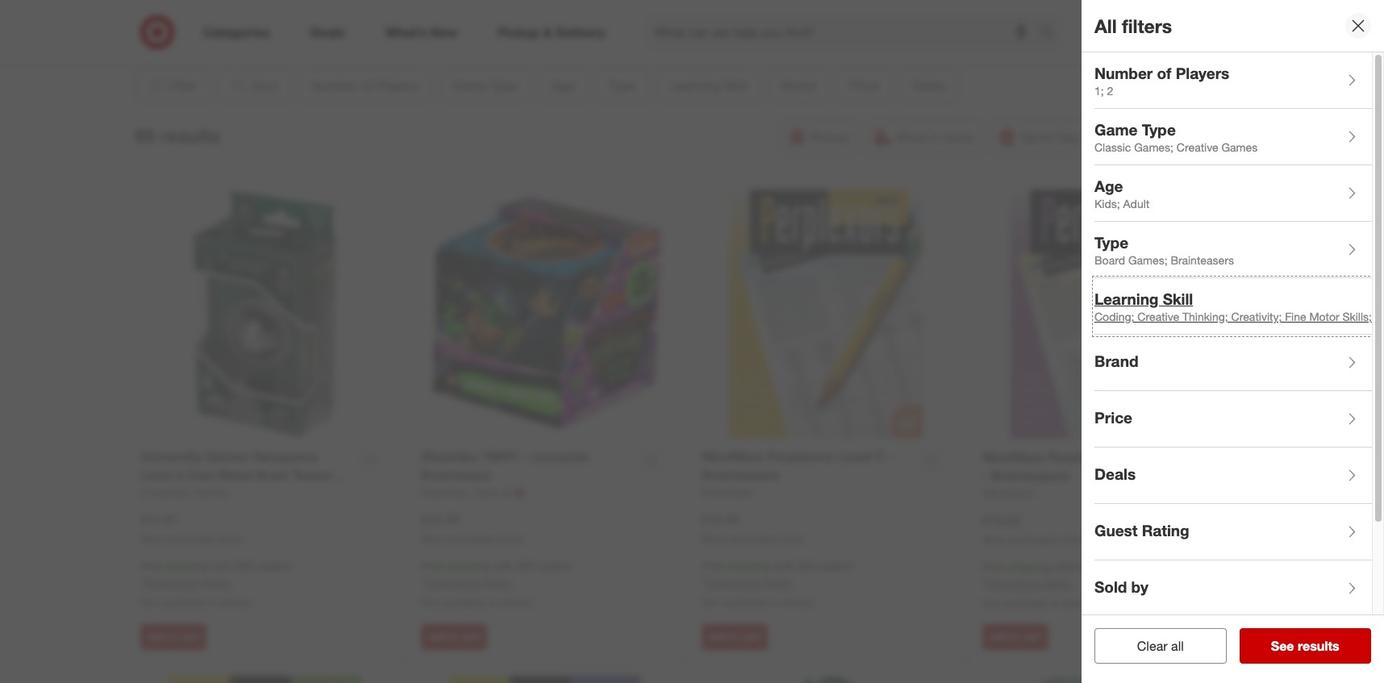 Task type: describe. For each thing, give the bounding box(es) containing it.
$25.99 when purchased online
[[421, 511, 524, 545]]

board
[[1095, 254, 1126, 267]]

number
[[1095, 63, 1154, 82]]

clear all button
[[1095, 629, 1227, 664]]

clear all
[[1138, 638, 1185, 655]]

see results button
[[1240, 629, 1372, 664]]

99
[[134, 124, 155, 147]]

age
[[1095, 176, 1124, 195]]

games
[[1222, 141, 1258, 154]]

deals button
[[1095, 448, 1373, 504]]

purchased inside $14.87 when purchased online
[[168, 533, 214, 545]]

brand
[[1095, 352, 1139, 370]]

see results
[[1272, 638, 1340, 655]]

of
[[1158, 63, 1172, 82]]

clear
[[1138, 638, 1168, 655]]

number of players 1; 2
[[1095, 63, 1230, 98]]

guest rating
[[1095, 521, 1190, 540]]

99 results
[[134, 124, 220, 147]]

motor
[[1310, 310, 1340, 324]]

sold by button
[[1095, 561, 1373, 617]]

games; inside type board games; brainteasers
[[1129, 254, 1168, 267]]

online inside '$25.99 when purchased online'
[[498, 533, 524, 545]]

games; inside game type classic games; creative games
[[1135, 141, 1174, 154]]

game
[[1095, 120, 1138, 139]]

search button
[[1033, 15, 1072, 53]]

guest rating button
[[1095, 504, 1373, 561]]

creative inside game type classic games; creative games
[[1177, 141, 1219, 154]]

brainteasers
[[1171, 254, 1235, 267]]

age kids; adult
[[1095, 176, 1150, 211]]

kids;
[[1095, 197, 1121, 211]]

price button
[[1095, 391, 1373, 448]]

thinking;
[[1183, 310, 1229, 324]]



Task type: locate. For each thing, give the bounding box(es) containing it.
type right game
[[1143, 120, 1177, 139]]

games;
[[1135, 141, 1174, 154], [1129, 254, 1168, 267]]

results for 99 results
[[160, 124, 220, 147]]

1 horizontal spatial $16.95 when purchased online
[[983, 512, 1086, 546]]

creative
[[1177, 141, 1219, 154], [1138, 310, 1180, 324]]

deals
[[1095, 465, 1136, 483]]

1;
[[1095, 84, 1105, 98]]

type board games; brainteasers
[[1095, 233, 1235, 267]]

guest
[[1095, 521, 1138, 540]]

stores
[[221, 596, 252, 610], [501, 596, 533, 610], [782, 596, 813, 610], [1063, 597, 1094, 610]]

results right 99
[[160, 124, 220, 147]]

players
[[1177, 63, 1230, 82]]

$14.87
[[140, 511, 179, 528]]

when inside $14.87 when purchased online
[[140, 533, 166, 545]]

brand button
[[1095, 335, 1373, 391]]

not
[[140, 596, 159, 610], [421, 596, 439, 610], [702, 596, 720, 610], [983, 597, 1001, 610]]

sold by
[[1095, 578, 1149, 596]]

all filters dialog
[[1082, 0, 1385, 684]]

when
[[140, 533, 166, 545], [421, 533, 446, 545], [702, 533, 727, 545], [983, 534, 1008, 546]]

games; right classic
[[1135, 141, 1174, 154]]

$16.95 when purchased online
[[702, 511, 805, 545], [983, 512, 1086, 546]]

see
[[1272, 638, 1295, 655]]

results inside button
[[1299, 638, 1340, 655]]

fine
[[1286, 310, 1307, 324]]

advertisement region
[[202, 0, 1171, 38]]

What can we help you find? suggestions appear below search field
[[645, 15, 1044, 50]]

all filters
[[1095, 14, 1173, 37]]

skills;
[[1343, 310, 1373, 324]]

0 horizontal spatial results
[[160, 124, 220, 147]]

classic
[[1095, 141, 1132, 154]]

games; right board
[[1129, 254, 1168, 267]]

orders*
[[258, 560, 294, 573], [538, 560, 575, 573], [819, 560, 856, 573], [1100, 560, 1137, 574]]

type up board
[[1095, 233, 1129, 252]]

sold
[[1095, 578, 1128, 596]]

1 horizontal spatial type
[[1143, 120, 1177, 139]]

2
[[1108, 84, 1114, 98]]

0 horizontal spatial $16.95 when purchased online
[[702, 511, 805, 545]]

all
[[1095, 14, 1118, 37]]

creativity;
[[1232, 310, 1283, 324]]

skill
[[1164, 289, 1194, 308]]

available
[[162, 596, 206, 610], [443, 596, 486, 610], [723, 596, 767, 610], [1004, 597, 1048, 610]]

with
[[212, 560, 233, 573], [493, 560, 514, 573], [774, 560, 795, 573], [1055, 560, 1076, 574]]

results for see results
[[1299, 638, 1340, 655]]

1 vertical spatial games;
[[1129, 254, 1168, 267]]

$16.95
[[702, 511, 741, 528], [983, 512, 1022, 528]]

type inside type board games; brainteasers
[[1095, 233, 1129, 252]]

in
[[209, 596, 217, 610], [490, 596, 498, 610], [770, 596, 779, 610], [1051, 597, 1060, 610]]

all
[[1172, 638, 1185, 655]]

creative inside learning skill coding; creative thinking; creativity; fine motor skills; gr
[[1138, 310, 1180, 324]]

online inside $14.87 when purchased online
[[217, 533, 243, 545]]

when inside '$25.99 when purchased online'
[[421, 533, 446, 545]]

1 horizontal spatial $16.95
[[983, 512, 1022, 528]]

learning
[[1095, 289, 1159, 308]]

sponsored
[[1123, 39, 1171, 51]]

0 vertical spatial games;
[[1135, 141, 1174, 154]]

purchased
[[168, 533, 214, 545], [449, 533, 495, 545], [730, 533, 776, 545], [1011, 534, 1057, 546]]

online
[[217, 533, 243, 545], [498, 533, 524, 545], [779, 533, 805, 545], [1060, 534, 1086, 546]]

game type classic games; creative games
[[1095, 120, 1258, 154]]

gr
[[1376, 310, 1385, 324]]

0 vertical spatial creative
[[1177, 141, 1219, 154]]

results
[[160, 124, 220, 147], [1299, 638, 1340, 655]]

apply.
[[202, 576, 232, 590], [482, 576, 513, 590], [763, 576, 794, 590], [1044, 577, 1074, 591]]

type
[[1143, 120, 1177, 139], [1095, 233, 1129, 252]]

1 vertical spatial creative
[[1138, 310, 1180, 324]]

price
[[1095, 408, 1133, 427]]

$14.87 when purchased online
[[140, 511, 243, 545]]

1 vertical spatial type
[[1095, 233, 1129, 252]]

filters
[[1123, 14, 1173, 37]]

purchased inside '$25.99 when purchased online'
[[449, 533, 495, 545]]

rating
[[1143, 521, 1190, 540]]

$35
[[236, 560, 254, 573], [517, 560, 535, 573], [798, 560, 816, 573], [1079, 560, 1097, 574]]

coding;
[[1095, 310, 1135, 324]]

1 horizontal spatial results
[[1299, 638, 1340, 655]]

type inside game type classic games; creative games
[[1143, 120, 1177, 139]]

0 vertical spatial results
[[160, 124, 220, 147]]

0 horizontal spatial $16.95
[[702, 511, 741, 528]]

*
[[140, 576, 144, 590], [421, 576, 425, 590], [702, 576, 706, 590], [983, 577, 987, 591]]

search
[[1033, 25, 1072, 42]]

$25.99
[[421, 511, 460, 528]]

exclusions
[[144, 576, 198, 590], [425, 576, 479, 590], [706, 576, 760, 590], [987, 577, 1041, 591]]

exclusions apply. button
[[144, 576, 232, 592], [425, 576, 513, 592], [706, 576, 794, 592], [987, 576, 1074, 593]]

1 vertical spatial results
[[1299, 638, 1340, 655]]

adult
[[1124, 197, 1150, 211]]

free shipping with $35 orders* * exclusions apply. not available in stores
[[140, 560, 294, 610], [421, 560, 575, 610], [702, 560, 856, 610], [983, 560, 1137, 610]]

by
[[1132, 578, 1149, 596]]

0 horizontal spatial type
[[1095, 233, 1129, 252]]

0 vertical spatial type
[[1143, 120, 1177, 139]]

creative left games at top
[[1177, 141, 1219, 154]]

results right see
[[1299, 638, 1340, 655]]

learning skill coding; creative thinking; creativity; fine motor skills; gr
[[1095, 289, 1385, 324]]

creative down skill
[[1138, 310, 1180, 324]]

free
[[140, 560, 163, 573], [421, 560, 444, 573], [702, 560, 725, 573], [983, 560, 1005, 574]]

shipping
[[166, 560, 209, 573], [447, 560, 490, 573], [728, 560, 771, 573], [1009, 560, 1052, 574]]



Task type: vqa. For each thing, say whether or not it's contained in the screenshot.
results related to 99 results
yes



